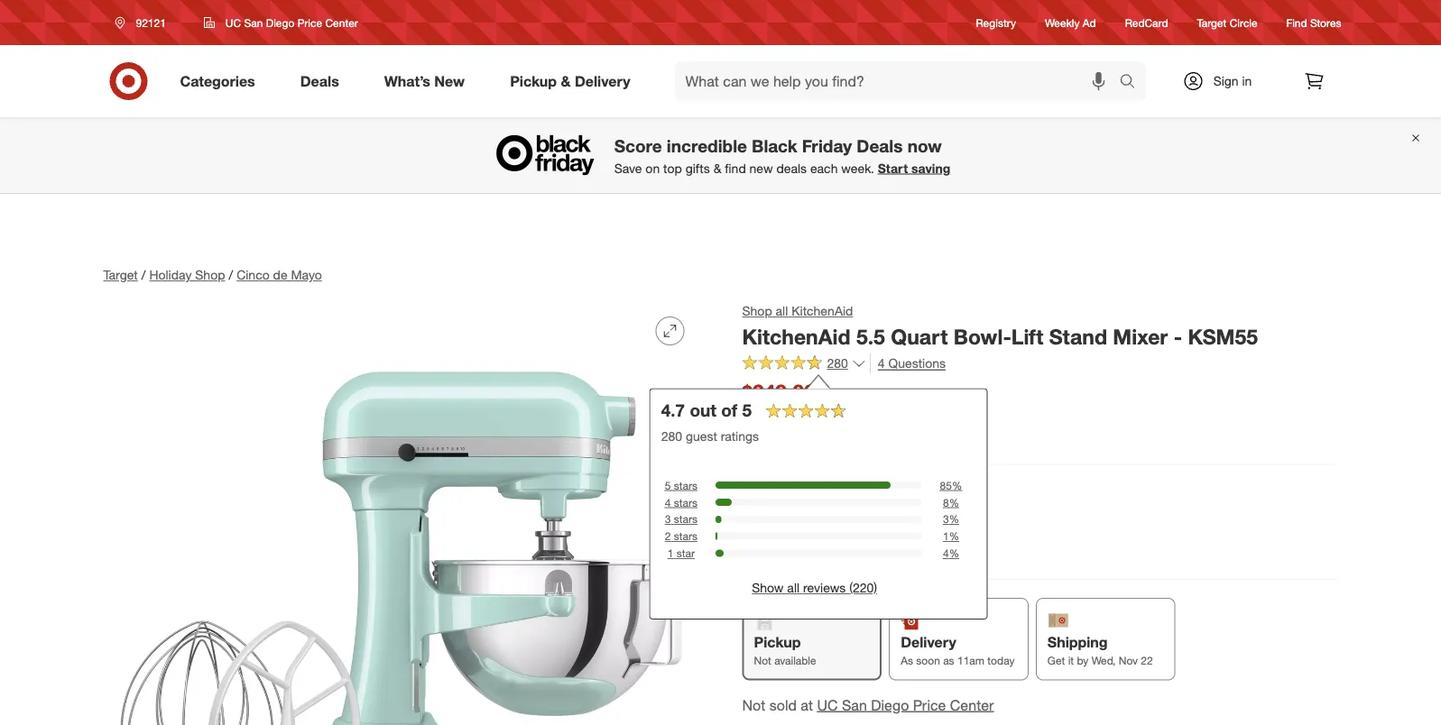 Task type: locate. For each thing, give the bounding box(es) containing it.
not left available
[[754, 654, 771, 668]]

1 stars from the top
[[674, 479, 697, 492]]

uc up categories 'link'
[[225, 16, 241, 29]]

in
[[1242, 73, 1252, 89]]

0 vertical spatial 280
[[827, 356, 848, 371]]

price up deals link
[[297, 16, 322, 29]]

all up "280" link
[[776, 303, 788, 319]]

0 vertical spatial uc
[[225, 16, 241, 29]]

4 stars from the top
[[674, 530, 697, 543]]

4.7
[[661, 400, 685, 421]]

deals down uc san diego price center
[[300, 72, 339, 90]]

weekly ad link
[[1045, 15, 1096, 30]]

1 vertical spatial not
[[742, 696, 765, 714]]

delivery up soon
[[901, 634, 956, 651]]

% up 1 %
[[949, 513, 959, 526]]

280 down 4.7
[[661, 428, 682, 444]]

0 horizontal spatial 5
[[665, 479, 671, 492]]

target circle
[[1197, 16, 1258, 29]]

1 vertical spatial price
[[913, 696, 946, 714]]

0 horizontal spatial deals
[[300, 72, 339, 90]]

280 guest ratings
[[661, 428, 759, 444]]

& inside pickup & delivery "link"
[[561, 72, 571, 90]]

1 vertical spatial &
[[713, 160, 721, 176]]

/ left cinco
[[229, 267, 233, 283]]

ratings
[[721, 428, 759, 444]]

diego up deals link
[[266, 16, 294, 29]]

% up 4 %
[[949, 530, 959, 543]]

stars
[[674, 479, 697, 492], [674, 496, 697, 509], [674, 513, 697, 526], [674, 530, 697, 543]]

0 horizontal spatial 280
[[661, 428, 682, 444]]

1 left star
[[667, 547, 673, 560]]

% down 1 %
[[949, 547, 959, 560]]

0 vertical spatial 1
[[943, 530, 949, 543]]

1 horizontal spatial &
[[713, 160, 721, 176]]

1 horizontal spatial 5
[[742, 400, 752, 421]]

each
[[810, 160, 838, 176]]

incredible
[[667, 135, 747, 156]]

deals
[[776, 160, 807, 176]]

1 vertical spatial target
[[103, 267, 138, 283]]

0 vertical spatial not
[[754, 654, 771, 668]]

0 horizontal spatial uc
[[225, 16, 241, 29]]

0 vertical spatial 4
[[878, 356, 885, 372]]

diego inside dropdown button
[[266, 16, 294, 29]]

all right show at the right of page
[[787, 580, 800, 596]]

of
[[721, 400, 737, 421]]

1 horizontal spatial /
[[229, 267, 233, 283]]

4 for 4 stars
[[665, 496, 671, 509]]

3 down 8
[[943, 513, 949, 526]]

1 vertical spatial center
[[950, 696, 994, 714]]

pickup right new
[[510, 72, 557, 90]]

week.
[[841, 160, 874, 176]]

1 horizontal spatial 1
[[943, 530, 949, 543]]

0 horizontal spatial 4
[[665, 496, 671, 509]]

1 vertical spatial 280
[[661, 428, 682, 444]]

0 horizontal spatial 1
[[667, 547, 673, 560]]

delivery
[[575, 72, 630, 90], [901, 634, 956, 651]]

0 vertical spatial delivery
[[575, 72, 630, 90]]

0 vertical spatial 5
[[742, 400, 752, 421]]

diego
[[266, 16, 294, 29], [871, 696, 909, 714]]

5 right of
[[742, 400, 752, 421]]

kitchenaid 5.5 quart bowl-lift stand mixer - ksm55, 1 of 12 image
[[103, 302, 699, 726]]

pickup inside pickup not available
[[754, 634, 801, 651]]

stores
[[1310, 16, 1341, 29]]

center down 11am
[[950, 696, 994, 714]]

1 vertical spatial deals
[[857, 135, 903, 156]]

0 horizontal spatial target
[[103, 267, 138, 283]]

stars up star
[[674, 530, 697, 543]]

1 %
[[943, 530, 959, 543]]

5 stars
[[665, 479, 697, 492]]

& inside score incredible black friday deals now save on top gifts & find new deals each week. start saving
[[713, 160, 721, 176]]

1 vertical spatial diego
[[871, 696, 909, 714]]

2 stars from the top
[[674, 496, 697, 509]]

stars up '4 stars'
[[674, 479, 697, 492]]

1 vertical spatial san
[[842, 696, 867, 714]]

1 vertical spatial pickup
[[754, 634, 801, 651]]

1 up 4 %
[[943, 530, 949, 543]]

show all reviews (220)
[[752, 580, 877, 596]]

4.7 out of 5
[[661, 400, 752, 421]]

1 vertical spatial shop
[[742, 303, 772, 319]]

stars up '3 stars'
[[674, 496, 697, 509]]

price
[[297, 16, 322, 29], [913, 696, 946, 714]]

280 for 280 guest ratings
[[661, 428, 682, 444]]

shop all kitchenaid kitchenaid 5.5 quart bowl-lift stand mixer - ksm55
[[742, 303, 1258, 349]]

nov
[[1119, 654, 1138, 668]]

1 horizontal spatial pickup
[[754, 634, 801, 651]]

1 vertical spatial 1
[[667, 547, 673, 560]]

% for 1
[[949, 530, 959, 543]]

1 vertical spatial all
[[787, 580, 800, 596]]

not inside pickup not available
[[754, 654, 771, 668]]

all inside button
[[787, 580, 800, 596]]

4 up '3 stars'
[[665, 496, 671, 509]]

% for 8
[[949, 496, 959, 509]]

on
[[646, 160, 660, 176]]

4 down the 5.5
[[878, 356, 885, 372]]

target left circle
[[1197, 16, 1227, 29]]

2 3 from the left
[[943, 513, 949, 526]]

0 horizontal spatial shop
[[195, 267, 225, 283]]

guest
[[686, 428, 717, 444]]

delivery inside "link"
[[575, 72, 630, 90]]

san up categories 'link'
[[244, 16, 263, 29]]

star
[[676, 547, 695, 560]]

5
[[742, 400, 752, 421], [665, 479, 671, 492]]

% for 85
[[952, 479, 962, 492]]

4 for 4 %
[[943, 547, 949, 560]]

1 horizontal spatial 3
[[943, 513, 949, 526]]

shop
[[195, 267, 225, 283], [742, 303, 772, 319]]

1 vertical spatial 4
[[665, 496, 671, 509]]

1 horizontal spatial center
[[950, 696, 994, 714]]

center inside dropdown button
[[325, 16, 358, 29]]

pickup up available
[[754, 634, 801, 651]]

1 vertical spatial delivery
[[901, 634, 956, 651]]

0 vertical spatial san
[[244, 16, 263, 29]]

delivery up score
[[575, 72, 630, 90]]

1 horizontal spatial deals
[[857, 135, 903, 156]]

uc inside dropdown button
[[225, 16, 241, 29]]

3 up 2
[[665, 513, 671, 526]]

all inside shop all kitchenaid kitchenaid 5.5 quart bowl-lift stand mixer - ksm55
[[776, 303, 788, 319]]

0 horizontal spatial price
[[297, 16, 322, 29]]

stars for 5 stars
[[674, 479, 697, 492]]

all
[[776, 303, 788, 319], [787, 580, 800, 596]]

4
[[878, 356, 885, 372], [665, 496, 671, 509], [943, 547, 949, 560]]

3 for 3 %
[[943, 513, 949, 526]]

92121 button
[[103, 6, 185, 39]]

uc san diego price center button
[[192, 6, 370, 39]]

price inside dropdown button
[[297, 16, 322, 29]]

ice
[[784, 484, 805, 502]]

target
[[1197, 16, 1227, 29], [103, 267, 138, 283]]

ad
[[1083, 16, 1096, 29]]

kitchenaid
[[792, 303, 853, 319], [742, 324, 850, 349]]

registry
[[976, 16, 1016, 29]]

san right at
[[842, 696, 867, 714]]

3 %
[[943, 513, 959, 526]]

uc right at
[[817, 696, 838, 714]]

wed,
[[1092, 654, 1116, 668]]

0 vertical spatial center
[[325, 16, 358, 29]]

1 horizontal spatial 280
[[827, 356, 848, 371]]

0 vertical spatial pickup
[[510, 72, 557, 90]]

0 vertical spatial deals
[[300, 72, 339, 90]]

0 horizontal spatial &
[[561, 72, 571, 90]]

sign
[[1213, 73, 1239, 89]]

stars down '4 stars'
[[674, 513, 697, 526]]

quart
[[891, 324, 948, 349]]

0 vertical spatial shop
[[195, 267, 225, 283]]

price down soon
[[913, 696, 946, 714]]

pickup for not
[[754, 634, 801, 651]]

deals up start
[[857, 135, 903, 156]]

3 stars from the top
[[674, 513, 697, 526]]

target left holiday
[[103, 267, 138, 283]]

0 vertical spatial target
[[1197, 16, 1227, 29]]

2 vertical spatial 4
[[943, 547, 949, 560]]

0 horizontal spatial delivery
[[575, 72, 630, 90]]

1 horizontal spatial delivery
[[901, 634, 956, 651]]

1 horizontal spatial uc
[[817, 696, 838, 714]]

saturday
[[804, 408, 858, 424]]

weekly ad
[[1045, 16, 1096, 29]]

% down 85 %
[[949, 496, 959, 509]]

center up deals link
[[325, 16, 358, 29]]

holiday shop link
[[149, 267, 225, 283]]

now
[[908, 135, 942, 156]]

search button
[[1111, 61, 1155, 105]]

0 horizontal spatial 3
[[665, 513, 671, 526]]

%
[[952, 479, 962, 492], [949, 496, 959, 509], [949, 513, 959, 526], [949, 530, 959, 543], [949, 547, 959, 560]]

280 up "reg"
[[827, 356, 848, 371]]

/ right target link at the top left of the page
[[141, 267, 146, 283]]

2 horizontal spatial 4
[[943, 547, 949, 560]]

280
[[827, 356, 848, 371], [661, 428, 682, 444]]

redcard link
[[1125, 15, 1168, 30]]

5 up '4 stars'
[[665, 479, 671, 492]]

1 for 1 star
[[667, 547, 673, 560]]

1 horizontal spatial shop
[[742, 303, 772, 319]]

color ice
[[742, 484, 805, 502]]

not left sold
[[742, 696, 765, 714]]

target / holiday shop / cinco de mayo
[[103, 267, 322, 283]]

0 horizontal spatial pickup
[[510, 72, 557, 90]]

shop right holiday
[[195, 267, 225, 283]]

4 down 1 %
[[943, 547, 949, 560]]

0 vertical spatial price
[[297, 16, 322, 29]]

1 horizontal spatial 4
[[878, 356, 885, 372]]

pickup for &
[[510, 72, 557, 90]]

What can we help you find? suggestions appear below search field
[[675, 61, 1124, 101]]

delivery inside delivery as soon as 11am today
[[901, 634, 956, 651]]

1 horizontal spatial target
[[1197, 16, 1227, 29]]

pickup inside "link"
[[510, 72, 557, 90]]

diego down as
[[871, 696, 909, 714]]

0 horizontal spatial /
[[141, 267, 146, 283]]

at
[[801, 696, 813, 714]]

1 horizontal spatial san
[[842, 696, 867, 714]]

0 horizontal spatial center
[[325, 16, 358, 29]]

sold
[[769, 696, 797, 714]]

0 horizontal spatial san
[[244, 16, 263, 29]]

shop up "280" link
[[742, 303, 772, 319]]

0 vertical spatial all
[[776, 303, 788, 319]]

0 horizontal spatial diego
[[266, 16, 294, 29]]

0 vertical spatial diego
[[266, 16, 294, 29]]

1 / from the left
[[141, 267, 146, 283]]

1 vertical spatial kitchenaid
[[742, 324, 850, 349]]

de
[[273, 267, 287, 283]]

as
[[943, 654, 954, 668]]

1 3 from the left
[[665, 513, 671, 526]]

% up 8 %
[[952, 479, 962, 492]]

save
[[614, 160, 642, 176]]

circle
[[1230, 16, 1258, 29]]

1 vertical spatial 5
[[665, 479, 671, 492]]

shipping get it by wed, nov 22
[[1047, 634, 1153, 668]]

find stores link
[[1286, 15, 1341, 30]]

score
[[614, 135, 662, 156]]

0 vertical spatial &
[[561, 72, 571, 90]]



Task type: describe. For each thing, give the bounding box(es) containing it.
categories link
[[165, 61, 278, 101]]

online
[[842, 428, 876, 444]]

4 for 4 questions
[[878, 356, 885, 372]]

friday
[[802, 135, 852, 156]]

find
[[1286, 16, 1307, 29]]

search
[[1111, 74, 1155, 92]]

target circle link
[[1197, 15, 1258, 30]]

stars for 4 stars
[[674, 496, 697, 509]]

$449.99
[[838, 389, 876, 403]]

target for target circle
[[1197, 16, 1227, 29]]

4 questions
[[878, 356, 946, 372]]

available
[[774, 654, 816, 668]]

what's new
[[384, 72, 465, 90]]

weekly
[[1045, 16, 1080, 29]]

deals inside score incredible black friday deals now save on top gifts & find new deals each week. start saving
[[857, 135, 903, 156]]

sign in link
[[1167, 61, 1280, 101]]

sign in
[[1213, 73, 1252, 89]]

2 / from the left
[[229, 267, 233, 283]]

not sold at uc san diego price center
[[742, 696, 994, 714]]

4 questions link
[[870, 353, 946, 374]]

today
[[987, 654, 1015, 668]]

280 for 280
[[827, 356, 848, 371]]

target link
[[103, 267, 138, 283]]

1 for 1 %
[[943, 530, 949, 543]]

2
[[665, 530, 671, 543]]

% for 4
[[949, 547, 959, 560]]

new
[[749, 160, 773, 176]]

registry link
[[976, 15, 1016, 30]]

ksm55
[[1188, 324, 1258, 349]]

(220)
[[849, 580, 877, 596]]

when
[[742, 428, 775, 444]]

what's
[[384, 72, 430, 90]]

85
[[940, 479, 952, 492]]

280 link
[[742, 353, 866, 376]]

reg
[[819, 389, 835, 403]]

$249.99 reg $449.99 sale ends saturday when purchased online
[[742, 380, 876, 444]]

4 %
[[943, 547, 959, 560]]

mayo
[[291, 267, 322, 283]]

deals inside deals link
[[300, 72, 339, 90]]

find
[[725, 160, 746, 176]]

mixer
[[1113, 324, 1168, 349]]

holiday
[[149, 267, 192, 283]]

cinco de mayo link
[[237, 267, 322, 283]]

contour silver image
[[792, 515, 830, 553]]

it
[[1068, 654, 1074, 668]]

black
[[752, 135, 797, 156]]

22
[[1141, 654, 1153, 668]]

92121
[[136, 16, 166, 29]]

stars for 3 stars
[[674, 513, 697, 526]]

% for 3
[[949, 513, 959, 526]]

0 vertical spatial kitchenaid
[[792, 303, 853, 319]]

purchased
[[779, 428, 839, 444]]

pickup not available
[[754, 634, 816, 668]]

cinco
[[237, 267, 270, 283]]

target for target / holiday shop / cinco de mayo
[[103, 267, 138, 283]]

85 %
[[940, 479, 962, 492]]

top
[[663, 160, 682, 176]]

1 star
[[667, 547, 695, 560]]

color
[[742, 484, 777, 502]]

find stores
[[1286, 16, 1341, 29]]

shop inside shop all kitchenaid kitchenaid 5.5 quart bowl-lift stand mixer - ksm55
[[742, 303, 772, 319]]

pickup & delivery
[[510, 72, 630, 90]]

1 horizontal spatial diego
[[871, 696, 909, 714]]

8
[[943, 496, 949, 509]]

-
[[1174, 324, 1182, 349]]

reviews
[[803, 580, 846, 596]]

stand
[[1049, 324, 1107, 349]]

get
[[1047, 654, 1065, 668]]

by
[[1077, 654, 1089, 668]]

uc san diego price center button
[[817, 695, 994, 716]]

1 vertical spatial uc
[[817, 696, 838, 714]]

pickup & delivery link
[[495, 61, 653, 101]]

redcard
[[1125, 16, 1168, 29]]

out
[[690, 400, 716, 421]]

empire red image
[[839, 515, 877, 553]]

saving
[[911, 160, 950, 176]]

show all reviews (220) button
[[752, 579, 877, 597]]

lift
[[1011, 324, 1043, 349]]

2 stars
[[665, 530, 697, 543]]

stars for 2 stars
[[674, 530, 697, 543]]

uc san diego price center
[[225, 16, 358, 29]]

score incredible black friday deals now save on top gifts & find new deals each week. start saving
[[614, 135, 950, 176]]

show
[[752, 580, 784, 596]]

sale
[[742, 408, 768, 424]]

ice image
[[886, 515, 924, 553]]

3 for 3 stars
[[665, 513, 671, 526]]

what's new link
[[369, 61, 487, 101]]

bowl-
[[954, 324, 1011, 349]]

san inside dropdown button
[[244, 16, 263, 29]]

all for (220)
[[787, 580, 800, 596]]

1 horizontal spatial price
[[913, 696, 946, 714]]

8 %
[[943, 496, 959, 509]]

all for kitchenaid
[[776, 303, 788, 319]]

soon
[[916, 654, 940, 668]]

shipping
[[1047, 634, 1108, 651]]

black matte image
[[745, 515, 783, 553]]

start
[[878, 160, 908, 176]]



Task type: vqa. For each thing, say whether or not it's contained in the screenshot.
Lasting Appeal Out Of 5
no



